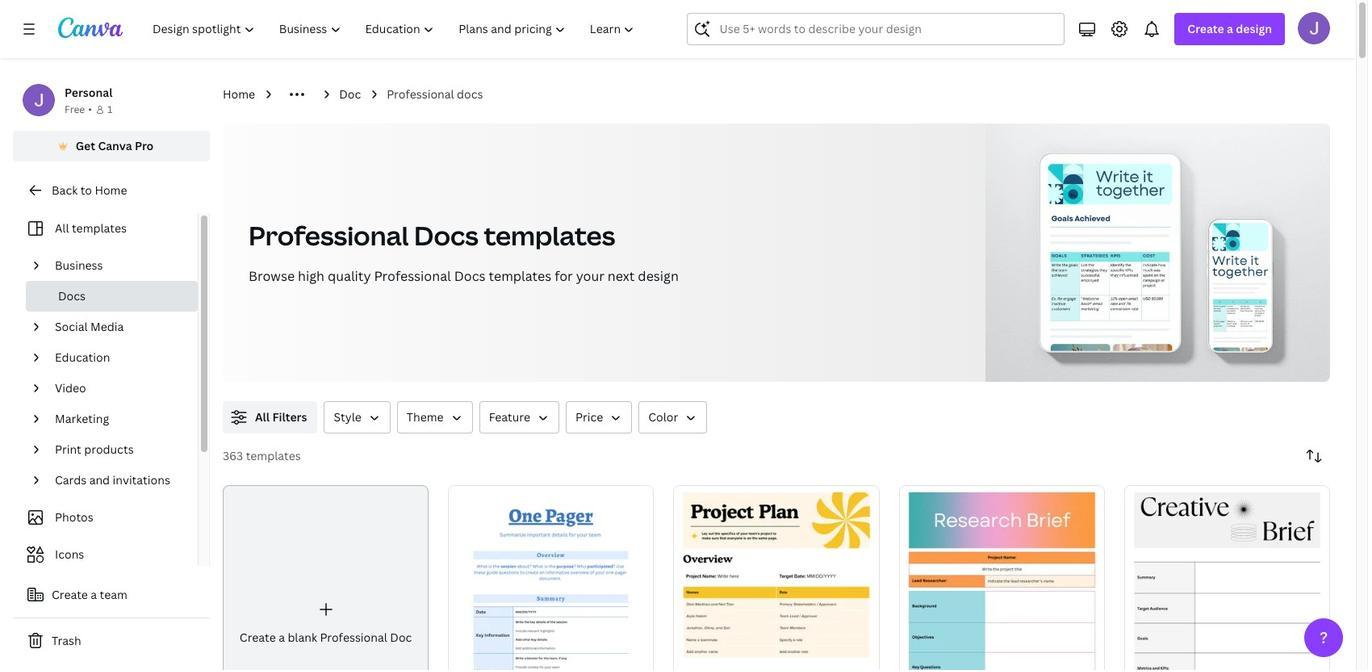 Task type: describe. For each thing, give the bounding box(es) containing it.
cards and invitations
[[55, 472, 170, 488]]

get canva pro
[[76, 138, 154, 153]]

create a design
[[1188, 21, 1272, 36]]

professional left docs on the left top
[[387, 86, 454, 102]]

top level navigation element
[[142, 13, 649, 45]]

back to home
[[52, 182, 127, 198]]

Sort by button
[[1298, 440, 1330, 472]]

all filters
[[255, 409, 307, 425]]

templates down all filters button
[[246, 448, 301, 463]]

363 templates
[[223, 448, 301, 463]]

trash link
[[13, 625, 210, 657]]

create for create a blank professional doc
[[240, 630, 276, 645]]

icons link
[[23, 539, 188, 570]]

templates up the 'for'
[[484, 218, 615, 253]]

color
[[648, 409, 678, 425]]

icons
[[55, 547, 84, 562]]

docs
[[457, 86, 483, 102]]

color button
[[639, 401, 707, 434]]

price button
[[566, 401, 632, 434]]

1
[[107, 103, 112, 116]]

business
[[55, 258, 103, 273]]

creative brief doc in black and white grey editorial style image
[[1124, 485, 1330, 670]]

2 vertical spatial docs
[[58, 288, 86, 304]]

high
[[298, 267, 325, 285]]

your
[[576, 267, 605, 285]]

social media
[[55, 319, 124, 334]]

create a design button
[[1175, 13, 1285, 45]]

all templates link
[[23, 213, 188, 244]]

templates down back to home
[[72, 220, 127, 236]]

create a blank professional doc
[[240, 630, 412, 645]]

price
[[576, 409, 603, 425]]

1 vertical spatial docs
[[454, 267, 486, 285]]

1 vertical spatial doc
[[390, 630, 412, 645]]

1 horizontal spatial home
[[223, 86, 255, 102]]

professional docs templates
[[249, 218, 615, 253]]

a for design
[[1227, 21, 1234, 36]]

theme button
[[397, 401, 473, 434]]

print products link
[[48, 434, 188, 465]]

browse high quality professional docs templates for your next design
[[249, 267, 679, 285]]

print
[[55, 442, 81, 457]]

and
[[89, 472, 110, 488]]

team
[[100, 587, 127, 602]]

cards
[[55, 472, 87, 488]]

1 vertical spatial home
[[95, 182, 127, 198]]

create a blank professional doc link
[[223, 485, 429, 670]]

print products
[[55, 442, 134, 457]]

social
[[55, 319, 88, 334]]

feature
[[489, 409, 530, 425]]

professional right blank
[[320, 630, 387, 645]]

back
[[52, 182, 78, 198]]

education
[[55, 350, 110, 365]]

professional docs
[[387, 86, 483, 102]]

get
[[76, 138, 95, 153]]

design inside dropdown button
[[1236, 21, 1272, 36]]

•
[[88, 103, 92, 116]]

to
[[80, 182, 92, 198]]

all templates
[[55, 220, 127, 236]]

back to home link
[[13, 174, 210, 207]]



Task type: locate. For each thing, give the bounding box(es) containing it.
photos link
[[23, 502, 188, 533]]

1 horizontal spatial all
[[255, 409, 270, 425]]

for
[[555, 267, 573, 285]]

cards and invitations link
[[48, 465, 188, 496]]

professional up high
[[249, 218, 409, 253]]

create inside button
[[52, 587, 88, 602]]

create a blank professional doc element
[[223, 485, 429, 670]]

filters
[[272, 409, 307, 425]]

a for blank
[[279, 630, 285, 645]]

2 horizontal spatial create
[[1188, 21, 1224, 36]]

media
[[90, 319, 124, 334]]

0 horizontal spatial all
[[55, 220, 69, 236]]

None search field
[[687, 13, 1065, 45]]

blank
[[288, 630, 317, 645]]

0 vertical spatial all
[[55, 220, 69, 236]]

marketing link
[[48, 404, 188, 434]]

doc
[[339, 86, 361, 102], [390, 630, 412, 645]]

all inside button
[[255, 409, 270, 425]]

create for create a team
[[52, 587, 88, 602]]

Search search field
[[720, 14, 1055, 44]]

photos
[[55, 509, 93, 525]]

0 vertical spatial docs
[[414, 218, 479, 253]]

363
[[223, 448, 243, 463]]

one pager doc in black and white blue light blue classic professional style image
[[448, 485, 654, 670]]

professional docs templates image
[[986, 124, 1330, 382], [986, 124, 1330, 382]]

jacob simon image
[[1298, 12, 1330, 44]]

feature button
[[479, 401, 559, 434]]

1 vertical spatial create
[[52, 587, 88, 602]]

1 horizontal spatial design
[[1236, 21, 1272, 36]]

0 horizontal spatial design
[[638, 267, 679, 285]]

0 horizontal spatial doc
[[339, 86, 361, 102]]

1 vertical spatial design
[[638, 267, 679, 285]]

0 vertical spatial home
[[223, 86, 255, 102]]

education link
[[48, 342, 188, 373]]

0 horizontal spatial a
[[91, 587, 97, 602]]

0 vertical spatial doc
[[339, 86, 361, 102]]

create inside dropdown button
[[1188, 21, 1224, 36]]

free •
[[65, 103, 92, 116]]

home link
[[223, 86, 255, 103]]

pro
[[135, 138, 154, 153]]

doc link
[[339, 86, 361, 103]]

0 horizontal spatial home
[[95, 182, 127, 198]]

all filters button
[[223, 401, 318, 434]]

all down back
[[55, 220, 69, 236]]

design
[[1236, 21, 1272, 36], [638, 267, 679, 285]]

theme
[[407, 409, 444, 425]]

all
[[55, 220, 69, 236], [255, 409, 270, 425]]

invitations
[[113, 472, 170, 488]]

video link
[[48, 373, 188, 404]]

quality
[[328, 267, 371, 285]]

0 vertical spatial design
[[1236, 21, 1272, 36]]

get canva pro button
[[13, 131, 210, 161]]

0 vertical spatial a
[[1227, 21, 1234, 36]]

project plan professional doc in yellow black friendly corporate style image
[[674, 485, 880, 670]]

1 horizontal spatial doc
[[390, 630, 412, 645]]

browse
[[249, 267, 295, 285]]

a inside dropdown button
[[1227, 21, 1234, 36]]

1 vertical spatial all
[[255, 409, 270, 425]]

templates left the 'for'
[[489, 267, 552, 285]]

home
[[223, 86, 255, 102], [95, 182, 127, 198]]

a inside button
[[91, 587, 97, 602]]

marketing
[[55, 411, 109, 426]]

docs up browse high quality professional docs templates for your next design
[[414, 218, 479, 253]]

2 vertical spatial a
[[279, 630, 285, 645]]

design left jacob simon icon in the top right of the page
[[1236, 21, 1272, 36]]

0 horizontal spatial create
[[52, 587, 88, 602]]

research brief doc in orange teal pink soft pastels style image
[[899, 485, 1105, 670]]

business link
[[48, 250, 188, 281]]

style
[[334, 409, 362, 425]]

0 vertical spatial create
[[1188, 21, 1224, 36]]

2 horizontal spatial a
[[1227, 21, 1234, 36]]

products
[[84, 442, 134, 457]]

personal
[[65, 85, 113, 100]]

templates
[[484, 218, 615, 253], [72, 220, 127, 236], [489, 267, 552, 285], [246, 448, 301, 463]]

docs
[[414, 218, 479, 253], [454, 267, 486, 285], [58, 288, 86, 304]]

a
[[1227, 21, 1234, 36], [91, 587, 97, 602], [279, 630, 285, 645]]

all for all filters
[[255, 409, 270, 425]]

2 vertical spatial create
[[240, 630, 276, 645]]

all left filters
[[255, 409, 270, 425]]

professional down professional docs templates
[[374, 267, 451, 285]]

style button
[[324, 401, 391, 434]]

1 horizontal spatial create
[[240, 630, 276, 645]]

create for create a design
[[1188, 21, 1224, 36]]

design right 'next'
[[638, 267, 679, 285]]

create
[[1188, 21, 1224, 36], [52, 587, 88, 602], [240, 630, 276, 645]]

all for all templates
[[55, 220, 69, 236]]

1 horizontal spatial a
[[279, 630, 285, 645]]

docs down professional docs templates
[[454, 267, 486, 285]]

video
[[55, 380, 86, 396]]

a for team
[[91, 587, 97, 602]]

trash
[[52, 633, 81, 648]]

create a team button
[[13, 579, 210, 611]]

free
[[65, 103, 85, 116]]

professional
[[387, 86, 454, 102], [249, 218, 409, 253], [374, 267, 451, 285], [320, 630, 387, 645]]

docs up social
[[58, 288, 86, 304]]

1 vertical spatial a
[[91, 587, 97, 602]]

social media link
[[48, 312, 188, 342]]

canva
[[98, 138, 132, 153]]

next
[[608, 267, 635, 285]]

create a team
[[52, 587, 127, 602]]



Task type: vqa. For each thing, say whether or not it's contained in the screenshot.
the Print products
yes



